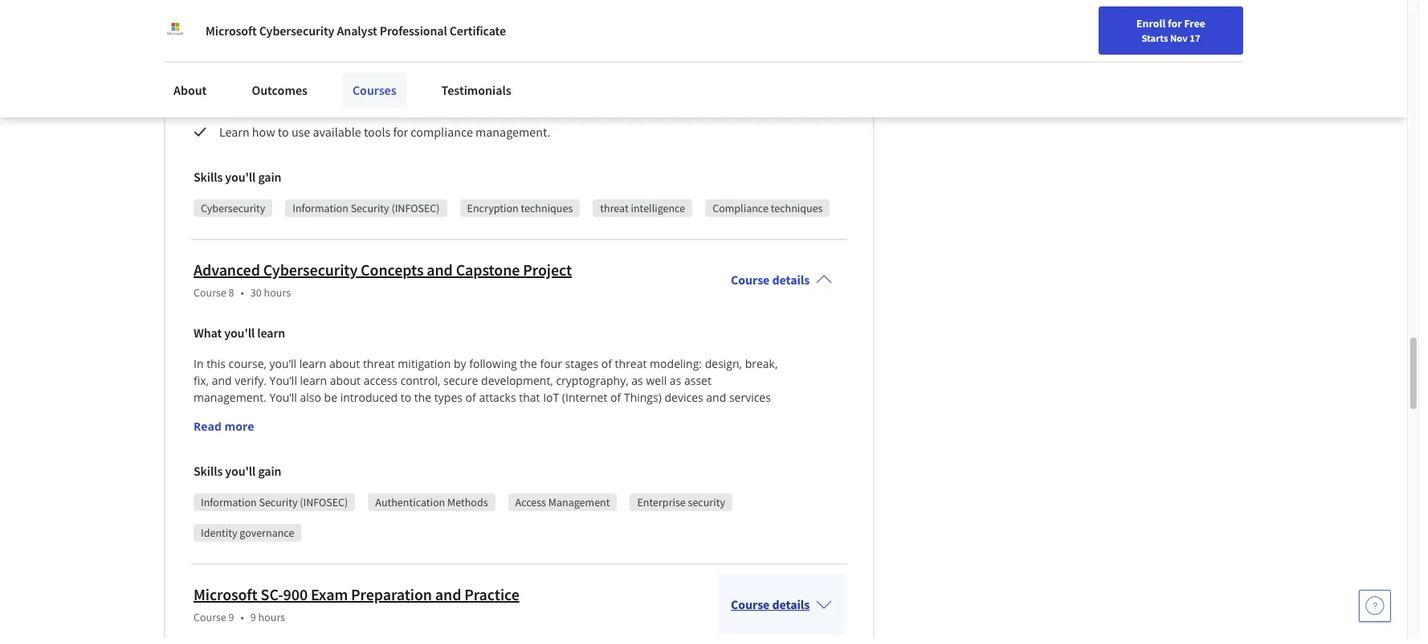 Task type: vqa. For each thing, say whether or not it's contained in the screenshot.
1st gain from the bottom of the page
yes



Task type: describe. For each thing, give the bounding box(es) containing it.
stages
[[565, 356, 599, 371]]

courses link
[[343, 72, 406, 108]]

certificate
[[450, 22, 506, 39]]

cryptography,
[[556, 373, 629, 388]]

and inside microsoft sc-900 exam preparation and practice course 9 • 9 hours
[[435, 584, 461, 604]]

implementation.
[[219, 72, 309, 88]]

0 horizontal spatial (infosec)
[[300, 495, 348, 509]]

threat up well
[[615, 356, 647, 371]]

1 as from the left
[[632, 373, 643, 388]]

practice
[[465, 584, 520, 604]]

0 horizontal spatial the
[[414, 390, 432, 405]]

compliance
[[713, 201, 769, 215]]

you'll for explore
[[224, 21, 255, 37]]

regulatory
[[436, 98, 492, 114]]

free
[[1185, 16, 1206, 31]]

hours inside the advanced cybersecurity concepts and capstone project course 8 • 30 hours
[[264, 285, 291, 300]]

read
[[194, 419, 222, 434]]

well
[[646, 373, 667, 388]]

and inside the advanced cybersecurity concepts and capstone project course 8 • 30 hours
[[427, 259, 453, 280]]

security
[[688, 495, 726, 509]]

that
[[519, 390, 540, 405]]

outcomes link
[[242, 72, 317, 108]]

fix,
[[194, 373, 209, 388]]

attacks
[[479, 390, 516, 405]]

0 horizontal spatial to
[[278, 124, 289, 140]]

available
[[313, 124, 361, 140]]

0 vertical spatial the
[[520, 356, 537, 371]]

microsoft for cybersecurity
[[206, 22, 257, 39]]

enroll for free starts nov 17
[[1137, 16, 1206, 44]]

learn for learn about data and record management, information security, standards and policy formation, and implementation.
[[219, 53, 250, 69]]

of up cryptography,
[[602, 356, 612, 371]]

in
[[194, 356, 204, 371]]

encryption
[[467, 201, 519, 215]]

methods
[[448, 495, 488, 509]]

security,
[[518, 53, 563, 69]]

identity governance
[[201, 525, 294, 540]]

explore cloud adoption frameworks and regulatory compliance frameworks.
[[219, 98, 626, 114]]

microsoft sc-900 exam preparation and practice course 9 • 9 hours
[[194, 584, 520, 624]]

by
[[454, 356, 467, 371]]

frameworks.
[[559, 98, 626, 114]]

asset
[[685, 373, 712, 388]]

starts
[[1142, 31, 1169, 44]]

learn right the you'll
[[300, 356, 326, 371]]

read more button
[[194, 418, 254, 435]]

gain for information security (infosec)
[[258, 463, 282, 479]]

access
[[515, 495, 546, 509]]

identity
[[201, 525, 237, 540]]

1 you'll from the top
[[270, 373, 297, 388]]

what for information security (infosec)
[[194, 325, 222, 341]]

use
[[292, 124, 310, 140]]

authentication
[[376, 495, 445, 509]]

enterprise
[[638, 495, 686, 509]]

development,
[[481, 373, 553, 388]]

help center image
[[1366, 596, 1385, 616]]

about inside learn about data and record management, information security, standards and policy formation, and implementation.
[[252, 53, 284, 69]]

techniques for encryption techniques
[[521, 201, 573, 215]]

(internet
[[562, 390, 608, 405]]

and left policy
[[622, 53, 642, 69]]

• inside the advanced cybersecurity concepts and capstone project course 8 • 30 hours
[[241, 285, 244, 300]]

hours inside microsoft sc-900 exam preparation and practice course 9 • 9 hours
[[258, 610, 285, 624]]

details for advanced cybersecurity concepts and capstone project
[[773, 272, 810, 288]]

break,
[[745, 356, 778, 371]]

course details button for microsoft sc-900 exam preparation and practice
[[718, 574, 846, 635]]

and down "asset"
[[707, 390, 727, 405]]

things)
[[624, 390, 662, 405]]

techniques for compliance techniques
[[771, 201, 823, 215]]

skills you'll gain for information security (infosec)
[[194, 463, 282, 479]]

gain for cybersecurity
[[258, 169, 282, 185]]

advanced
[[194, 259, 260, 280]]

you'll for authentication
[[225, 463, 256, 479]]

iot
[[543, 390, 559, 405]]

governance
[[240, 525, 294, 540]]

exam
[[311, 584, 348, 604]]

in this course, you'll learn about threat mitigation by following the four stages of threat modeling: design, break, fix, and verify. you'll learn about access control, secure development, cryptography, as well as asset management. you'll also be introduced to the types of attacks that iot (internet of things) devices and services face. read more
[[194, 356, 781, 434]]

learn up also
[[300, 373, 327, 388]]

four
[[540, 356, 562, 371]]

tools
[[364, 124, 391, 140]]

encryption techniques
[[467, 201, 573, 215]]

modeling:
[[650, 356, 702, 371]]

management,
[[374, 53, 449, 69]]

formation,
[[680, 53, 737, 69]]

microsoft sc-900 exam preparation and practice link
[[194, 584, 520, 604]]

for inside enroll for free starts nov 17
[[1168, 16, 1183, 31]]

2 9 from the left
[[251, 610, 256, 624]]

introduced
[[340, 390, 398, 405]]

details for microsoft sc-900 exam preparation and practice
[[773, 596, 810, 612]]

more
[[225, 419, 254, 434]]

skills for information security (infosec)
[[194, 463, 223, 479]]

of left 'things)'
[[611, 390, 621, 405]]

1 9 from the left
[[229, 610, 234, 624]]

what for cybersecurity
[[194, 21, 222, 37]]

cloud
[[262, 98, 292, 114]]

authentication methods
[[376, 495, 488, 509]]

access management
[[515, 495, 610, 509]]

course inside the advanced cybersecurity concepts and capstone project course 8 • 30 hours
[[194, 285, 226, 300]]

2 as from the left
[[670, 373, 682, 388]]

english button
[[1071, 0, 1168, 52]]

1 vertical spatial security
[[259, 495, 298, 509]]

design,
[[705, 356, 743, 371]]

control,
[[401, 373, 441, 388]]

project
[[523, 259, 572, 280]]

learn about data and record management, information security, standards and policy formation, and implementation.
[[219, 53, 762, 88]]

1 horizontal spatial compliance
[[494, 98, 557, 114]]

how
[[252, 124, 275, 140]]

record
[[336, 53, 371, 69]]

testimonials link
[[432, 72, 521, 108]]

you'll up "course,"
[[224, 325, 255, 341]]

enterprise security
[[638, 495, 726, 509]]

verify.
[[235, 373, 267, 388]]

threat up access
[[363, 356, 395, 371]]

0 vertical spatial (infosec)
[[392, 201, 440, 215]]

access
[[364, 373, 398, 388]]

analyst
[[337, 22, 377, 39]]

learn up the implementation.
[[257, 21, 285, 37]]

english
[[1100, 18, 1139, 34]]

enroll
[[1137, 16, 1166, 31]]

learn up the you'll
[[257, 325, 285, 341]]

what you'll learn for information security (infosec)
[[194, 325, 285, 341]]

you'll
[[270, 356, 297, 371]]



Task type: locate. For each thing, give the bounding box(es) containing it.
1 vertical spatial course details
[[731, 596, 810, 612]]

information inside learn about data and record management, information security, standards and policy formation, and implementation.
[[451, 53, 515, 69]]

you'll down the you'll
[[270, 373, 297, 388]]

0 horizontal spatial for
[[393, 124, 408, 140]]

techniques right compliance
[[771, 201, 823, 215]]

learn
[[257, 21, 285, 37], [257, 325, 285, 341], [300, 356, 326, 371], [300, 373, 327, 388]]

security up advanced cybersecurity concepts and capstone project 'link'
[[351, 201, 389, 215]]

30
[[251, 285, 262, 300]]

0 vertical spatial compliance
[[494, 98, 557, 114]]

2 vertical spatial cybersecurity
[[263, 259, 358, 280]]

1 horizontal spatial (infosec)
[[392, 201, 440, 215]]

threat left intelligence
[[600, 201, 629, 215]]

1 vertical spatial hours
[[258, 610, 285, 624]]

what you'll learn up the implementation.
[[194, 21, 285, 37]]

concepts
[[361, 259, 424, 280]]

explore
[[219, 98, 260, 114]]

0 horizontal spatial security
[[259, 495, 298, 509]]

0 vertical spatial for
[[1168, 16, 1183, 31]]

sc-
[[261, 584, 283, 604]]

• inside microsoft sc-900 exam preparation and practice course 9 • 9 hours
[[241, 610, 244, 624]]

information
[[451, 53, 515, 69], [293, 201, 349, 215], [201, 495, 257, 509]]

as
[[632, 373, 643, 388], [670, 373, 682, 388]]

2 vertical spatial about
[[330, 373, 361, 388]]

management. inside in this course, you'll learn about threat mitigation by following the four stages of threat modeling: design, break, fix, and verify. you'll learn about access control, secure development, cryptography, as well as asset management. you'll also be introduced to the types of attacks that iot (internet of things) devices and services face. read more
[[194, 390, 267, 405]]

course inside microsoft sc-900 exam preparation and practice course 9 • 9 hours
[[194, 610, 226, 624]]

1 vertical spatial learn
[[219, 124, 250, 140]]

advanced cybersecurity concepts and capstone project course 8 • 30 hours
[[194, 259, 572, 300]]

0 vertical spatial gain
[[258, 169, 282, 185]]

the down control,
[[414, 390, 432, 405]]

management
[[549, 495, 610, 509]]

skills you'll gain down how
[[194, 169, 282, 185]]

mitigation
[[398, 356, 451, 371]]

what you'll learn up "course,"
[[194, 325, 285, 341]]

and right formation,
[[739, 53, 760, 69]]

management.
[[476, 124, 551, 140], [194, 390, 267, 405]]

0 vertical spatial learn
[[219, 53, 250, 69]]

1 horizontal spatial techniques
[[771, 201, 823, 215]]

1 vertical spatial what you'll learn
[[194, 325, 285, 341]]

the up the development,
[[520, 356, 537, 371]]

threat intelligence
[[600, 201, 686, 215]]

2 you'll from the top
[[270, 390, 297, 405]]

testimonials
[[442, 82, 512, 98]]

1 vertical spatial compliance
[[411, 124, 473, 140]]

frameworks
[[347, 98, 410, 114]]

you'll down more
[[225, 463, 256, 479]]

skills you'll gain for cybersecurity
[[194, 169, 282, 185]]

course details for advanced cybersecurity concepts and capstone project
[[731, 272, 810, 288]]

course,
[[229, 356, 267, 371]]

0 vertical spatial course details button
[[718, 249, 846, 310]]

1 horizontal spatial the
[[520, 356, 537, 371]]

secure
[[444, 373, 478, 388]]

compliance down security,
[[494, 98, 557, 114]]

1 vertical spatial the
[[414, 390, 432, 405]]

information up the identity in the left of the page
[[201, 495, 257, 509]]

0 vertical spatial details
[[773, 272, 810, 288]]

1 course details from the top
[[731, 272, 810, 288]]

cybersecurity for advanced
[[263, 259, 358, 280]]

security
[[351, 201, 389, 215], [259, 495, 298, 509]]

be
[[324, 390, 338, 405]]

1 vertical spatial about
[[329, 356, 360, 371]]

1 vertical spatial information
[[293, 201, 349, 215]]

for
[[1168, 16, 1183, 31], [393, 124, 408, 140]]

cybersecurity inside the advanced cybersecurity concepts and capstone project course 8 • 30 hours
[[263, 259, 358, 280]]

what you'll learn for cybersecurity
[[194, 21, 285, 37]]

as down modeling:
[[670, 373, 682, 388]]

1 skills you'll gain from the top
[[194, 169, 282, 185]]

and left regulatory
[[413, 98, 434, 114]]

1 vertical spatial skills you'll gain
[[194, 463, 282, 479]]

you'll up the implementation.
[[224, 21, 255, 37]]

to left use
[[278, 124, 289, 140]]

2 vertical spatial information
[[201, 495, 257, 509]]

None search field
[[229, 10, 615, 42]]

microsoft left sc-
[[194, 584, 258, 604]]

what up this
[[194, 325, 222, 341]]

0 horizontal spatial techniques
[[521, 201, 573, 215]]

gain down how
[[258, 169, 282, 185]]

1 vertical spatial (infosec)
[[300, 495, 348, 509]]

1 horizontal spatial management.
[[476, 124, 551, 140]]

8
[[229, 285, 234, 300]]

data
[[287, 53, 311, 69]]

details
[[773, 272, 810, 288], [773, 596, 810, 612]]

as up 'things)'
[[632, 373, 643, 388]]

information security (infosec) up governance
[[201, 495, 348, 509]]

1 vertical spatial skills
[[194, 463, 223, 479]]

0 vertical spatial security
[[351, 201, 389, 215]]

management. down testimonials at the top left
[[476, 124, 551, 140]]

0 vertical spatial you'll
[[270, 373, 297, 388]]

professional
[[380, 22, 447, 39]]

1 vertical spatial •
[[241, 610, 244, 624]]

1 what from the top
[[194, 21, 222, 37]]

techniques right encryption
[[521, 201, 573, 215]]

1 learn from the top
[[219, 53, 250, 69]]

1 vertical spatial you'll
[[270, 390, 297, 405]]

courses
[[353, 82, 397, 98]]

0 vertical spatial hours
[[264, 285, 291, 300]]

cybersecurity for microsoft
[[259, 22, 335, 39]]

1 vertical spatial cybersecurity
[[201, 201, 265, 215]]

1 vertical spatial information security (infosec)
[[201, 495, 348, 509]]

2 skills from the top
[[194, 463, 223, 479]]

microsoft
[[206, 22, 257, 39], [194, 584, 258, 604]]

learn inside learn about data and record management, information security, standards and policy formation, and implementation.
[[219, 53, 250, 69]]

1 horizontal spatial as
[[670, 373, 682, 388]]

0 horizontal spatial management.
[[194, 390, 267, 405]]

for up nov
[[1168, 16, 1183, 31]]

2 course details button from the top
[[718, 574, 846, 635]]

course
[[731, 272, 770, 288], [194, 285, 226, 300], [731, 596, 770, 612], [194, 610, 226, 624]]

1 horizontal spatial 9
[[251, 610, 256, 624]]

1 vertical spatial management.
[[194, 390, 267, 405]]

learn down explore
[[219, 124, 250, 140]]

about link
[[164, 72, 216, 108]]

2 what from the top
[[194, 325, 222, 341]]

course details
[[731, 272, 810, 288], [731, 596, 810, 612]]

course details for microsoft sc-900 exam preparation and practice
[[731, 596, 810, 612]]

learn
[[219, 53, 250, 69], [219, 124, 250, 140]]

17
[[1190, 31, 1201, 44]]

0 vertical spatial skills you'll gain
[[194, 169, 282, 185]]

skills for cybersecurity
[[194, 169, 223, 185]]

0 vertical spatial skills
[[194, 169, 223, 185]]

1 vertical spatial course details button
[[718, 574, 846, 635]]

2 what you'll learn from the top
[[194, 325, 285, 341]]

also
[[300, 390, 321, 405]]

threat
[[600, 201, 629, 215], [363, 356, 395, 371], [615, 356, 647, 371]]

1 vertical spatial details
[[773, 596, 810, 612]]

2 learn from the top
[[219, 124, 250, 140]]

management. down verify.
[[194, 390, 267, 405]]

compliance down explore cloud adoption frameworks and regulatory compliance frameworks.
[[411, 124, 473, 140]]

hours
[[264, 285, 291, 300], [258, 610, 285, 624]]

devices
[[665, 390, 704, 405]]

microsoft inside microsoft sc-900 exam preparation and practice course 9 • 9 hours
[[194, 584, 258, 604]]

techniques
[[521, 201, 573, 215], [771, 201, 823, 215]]

compliance techniques
[[713, 201, 823, 215]]

security up governance
[[259, 495, 298, 509]]

what right the microsoft icon
[[194, 21, 222, 37]]

advanced cybersecurity concepts and capstone project link
[[194, 259, 572, 280]]

learn up the implementation.
[[219, 53, 250, 69]]

information down available
[[293, 201, 349, 215]]

to inside in this course, you'll learn about threat mitigation by following the four stages of threat modeling: design, break, fix, and verify. you'll learn about access control, secure development, cryptography, as well as asset management. you'll also be introduced to the types of attacks that iot (internet of things) devices and services face. read more
[[401, 390, 412, 405]]

0 vertical spatial microsoft
[[206, 22, 257, 39]]

preparation
[[351, 584, 432, 604]]

0 vertical spatial •
[[241, 285, 244, 300]]

1 vertical spatial what
[[194, 325, 222, 341]]

0 vertical spatial information security (infosec)
[[293, 201, 440, 215]]

learn for learn how to use available tools for compliance management.
[[219, 124, 250, 140]]

what
[[194, 21, 222, 37], [194, 325, 222, 341]]

cybersecurity
[[259, 22, 335, 39], [201, 201, 265, 215], [263, 259, 358, 280]]

0 vertical spatial what
[[194, 21, 222, 37]]

0 vertical spatial information
[[451, 53, 515, 69]]

to down control,
[[401, 390, 412, 405]]

and left practice
[[435, 584, 461, 604]]

1 vertical spatial microsoft
[[194, 584, 258, 604]]

1 course details button from the top
[[718, 249, 846, 310]]

gain up governance
[[258, 463, 282, 479]]

2 skills you'll gain from the top
[[194, 463, 282, 479]]

information security (infosec) up advanced cybersecurity concepts and capstone project 'link'
[[293, 201, 440, 215]]

skills you'll gain down more
[[194, 463, 282, 479]]

0 vertical spatial course details
[[731, 272, 810, 288]]

1 horizontal spatial security
[[351, 201, 389, 215]]

skills down read in the left of the page
[[194, 463, 223, 479]]

2 techniques from the left
[[771, 201, 823, 215]]

information up testimonials link
[[451, 53, 515, 69]]

and
[[313, 53, 334, 69], [622, 53, 642, 69], [739, 53, 760, 69], [413, 98, 434, 114], [427, 259, 453, 280], [212, 373, 232, 388], [707, 390, 727, 405], [435, 584, 461, 604]]

services
[[730, 390, 771, 405]]

1 vertical spatial to
[[401, 390, 412, 405]]

types
[[435, 390, 463, 405]]

outcomes
[[252, 82, 308, 98]]

for right the tools
[[393, 124, 408, 140]]

900
[[283, 584, 308, 604]]

2 gain from the top
[[258, 463, 282, 479]]

1 horizontal spatial for
[[1168, 16, 1183, 31]]

microsoft for sc-
[[194, 584, 258, 604]]

you'll down how
[[225, 169, 256, 185]]

course details button for advanced cybersecurity concepts and capstone project
[[718, 249, 846, 310]]

1 what you'll learn from the top
[[194, 21, 285, 37]]

microsoft image
[[164, 19, 186, 42]]

0 horizontal spatial compliance
[[411, 124, 473, 140]]

9
[[229, 610, 234, 624], [251, 610, 256, 624]]

capstone
[[456, 259, 520, 280]]

0 vertical spatial management.
[[476, 124, 551, 140]]

hours down sc-
[[258, 610, 285, 624]]

1 skills from the top
[[194, 169, 223, 185]]

1 • from the top
[[241, 285, 244, 300]]

1 vertical spatial gain
[[258, 463, 282, 479]]

what you'll learn
[[194, 21, 285, 37], [194, 325, 285, 341]]

show notifications image
[[1191, 20, 1210, 39]]

you'll left also
[[270, 390, 297, 405]]

intelligence
[[631, 201, 686, 215]]

(infosec)
[[392, 201, 440, 215], [300, 495, 348, 509]]

face.
[[194, 407, 218, 422]]

2 course details from the top
[[731, 596, 810, 612]]

to
[[278, 124, 289, 140], [401, 390, 412, 405]]

0 vertical spatial what you'll learn
[[194, 21, 285, 37]]

nov
[[1171, 31, 1188, 44]]

skills down explore
[[194, 169, 223, 185]]

0 vertical spatial to
[[278, 124, 289, 140]]

0 horizontal spatial information
[[201, 495, 257, 509]]

of down secure
[[466, 390, 476, 405]]

about
[[174, 82, 207, 98]]

standards
[[566, 53, 619, 69]]

1 horizontal spatial information
[[293, 201, 349, 215]]

0 vertical spatial about
[[252, 53, 284, 69]]

0 horizontal spatial as
[[632, 373, 643, 388]]

skills you'll gain
[[194, 169, 282, 185], [194, 463, 282, 479]]

1 gain from the top
[[258, 169, 282, 185]]

2 • from the top
[[241, 610, 244, 624]]

1 vertical spatial for
[[393, 124, 408, 140]]

2 horizontal spatial information
[[451, 53, 515, 69]]

microsoft cybersecurity analyst professional certificate
[[206, 22, 506, 39]]

about
[[252, 53, 284, 69], [329, 356, 360, 371], [330, 373, 361, 388]]

and down this
[[212, 373, 232, 388]]

2 details from the top
[[773, 596, 810, 612]]

1 details from the top
[[773, 272, 810, 288]]

1 techniques from the left
[[521, 201, 573, 215]]

microsoft right the microsoft icon
[[206, 22, 257, 39]]

hours right 30
[[264, 285, 291, 300]]

and right data
[[313, 53, 334, 69]]

information security (infosec)
[[293, 201, 440, 215], [201, 495, 348, 509]]

following
[[469, 356, 517, 371]]

you'll for information
[[225, 169, 256, 185]]

policy
[[645, 53, 677, 69]]

0 horizontal spatial 9
[[229, 610, 234, 624]]

and right concepts
[[427, 259, 453, 280]]

•
[[241, 285, 244, 300], [241, 610, 244, 624]]

1 horizontal spatial to
[[401, 390, 412, 405]]

0 vertical spatial cybersecurity
[[259, 22, 335, 39]]



